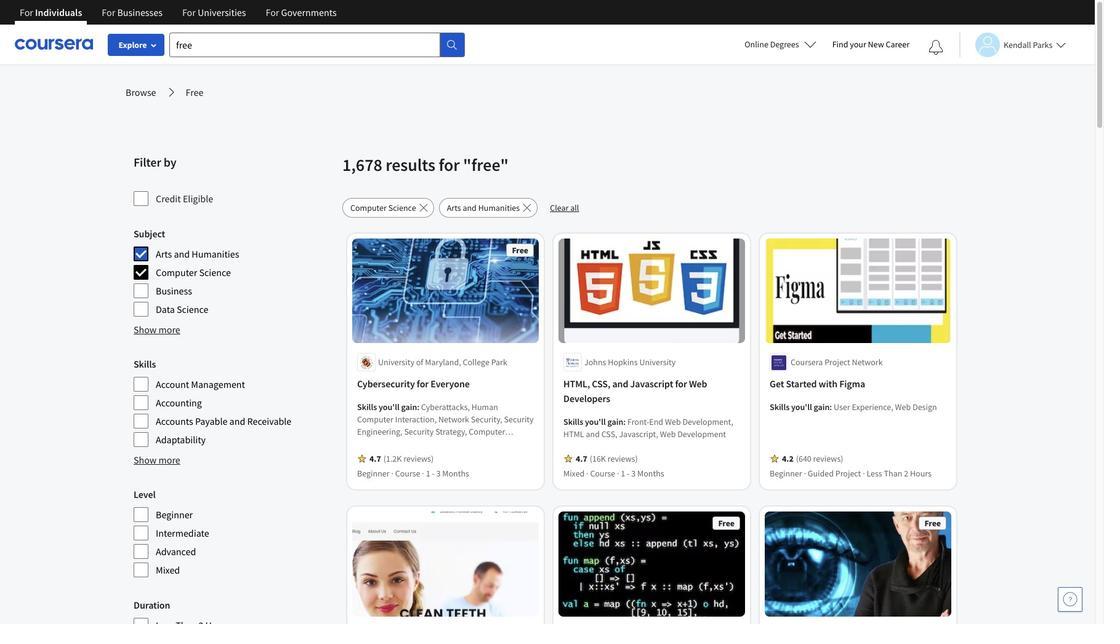 Task type: describe. For each thing, give the bounding box(es) containing it.
1 university from the left
[[378, 357, 414, 368]]

of
[[416, 357, 423, 368]]

web left design
[[895, 402, 911, 413]]

explore
[[119, 39, 147, 50]]

front-end web development, html and css, javascript, web development
[[563, 417, 733, 441]]

accounts
[[156, 416, 193, 428]]

beginner for beginner
[[156, 509, 193, 522]]

than
[[884, 469, 902, 480]]

reviews) for everyone
[[403, 454, 434, 465]]

6 · from the left
[[863, 469, 865, 480]]

get started with figma link
[[770, 377, 946, 392]]

cyberattacks, human computer interaction, network security, security engineering, security strategy, computer security models, leadership and management, risk management, software security, strategy and operations
[[357, 402, 534, 475]]

html, css, and javascript for web developers
[[563, 378, 707, 405]]

show more button for data science
[[134, 323, 180, 337]]

accounts payable and receivable
[[156, 416, 291, 428]]

businesses
[[117, 6, 163, 18]]

operations
[[373, 464, 413, 475]]

duration group
[[134, 598, 335, 625]]

career
[[886, 39, 909, 50]]

1 vertical spatial science
[[199, 267, 231, 279]]

for for businesses
[[102, 6, 115, 18]]

models,
[[388, 439, 416, 450]]

advanced
[[156, 546, 196, 558]]

account
[[156, 379, 189, 391]]

receivable
[[247, 416, 291, 428]]

college
[[463, 357, 489, 368]]

(1.2k
[[383, 454, 402, 465]]

1 vertical spatial security,
[[459, 452, 490, 463]]

less
[[867, 469, 882, 480]]

online degrees
[[745, 39, 799, 50]]

for for universities
[[182, 6, 196, 18]]

mixed for mixed
[[156, 565, 180, 577]]

1 for and
[[621, 469, 625, 480]]

new
[[868, 39, 884, 50]]

for individuals
[[20, 6, 82, 18]]

html
[[563, 429, 584, 441]]

experience,
[[852, 402, 893, 413]]

online
[[745, 39, 768, 50]]

subject group
[[134, 227, 335, 318]]

risk
[[357, 452, 372, 463]]

clear all
[[550, 203, 579, 214]]

get
[[770, 378, 784, 391]]

leadership
[[418, 439, 458, 450]]

for businesses
[[102, 6, 163, 18]]

coursera image
[[15, 35, 93, 54]]

3 for and
[[631, 469, 636, 480]]

by
[[164, 155, 176, 170]]

arts and humanities inside button
[[447, 203, 520, 214]]

governments
[[281, 6, 337, 18]]

4.7 for cybersecurity for everyone
[[369, 454, 381, 465]]

course for css,
[[590, 469, 615, 480]]

computer up engineering,
[[357, 415, 393, 426]]

browse
[[126, 86, 156, 99]]

banner navigation
[[10, 0, 346, 34]]

beginner for beginner · guided project · less than 2 hours
[[770, 469, 802, 480]]

"free"
[[463, 154, 509, 176]]

and inside arts and humanities button
[[463, 203, 476, 214]]

all
[[570, 203, 579, 214]]

developers
[[563, 393, 610, 405]]

accounting
[[156, 397, 202, 409]]

2 horizontal spatial :
[[830, 402, 832, 413]]

johns hopkins university
[[584, 357, 676, 368]]

find your new career link
[[826, 37, 916, 52]]

find
[[832, 39, 848, 50]]

intermediate
[[156, 528, 209, 540]]

end
[[649, 417, 663, 428]]

interaction,
[[395, 415, 437, 426]]

skills you'll gain : user experience, web design
[[770, 402, 937, 413]]

2
[[904, 469, 908, 480]]

css, inside html, css, and javascript for web developers
[[592, 378, 610, 391]]

engineering,
[[357, 427, 402, 438]]

javascript,
[[619, 429, 658, 441]]

kendall
[[1004, 39, 1031, 50]]

1,678 results for "free"
[[342, 154, 509, 176]]

show for adaptability
[[134, 454, 157, 467]]

: for html, css, and javascript for web developers
[[623, 417, 626, 428]]

skills up html
[[563, 417, 583, 428]]

clear
[[550, 203, 569, 214]]

gain for html, css, and javascript for web developers
[[607, 417, 623, 428]]

clear all button
[[543, 198, 586, 218]]

online degrees button
[[735, 31, 826, 58]]

0 vertical spatial security
[[504, 415, 534, 426]]

skills you'll gain : for html,
[[563, 417, 627, 428]]

browse link
[[126, 85, 156, 100]]

skills up engineering,
[[357, 402, 377, 413]]

credit
[[156, 193, 181, 205]]

show more for data science
[[134, 324, 180, 336]]

business
[[156, 285, 192, 297]]

web down the end
[[660, 429, 676, 441]]

design
[[913, 402, 937, 413]]

css, inside front-end web development, html and css, javascript, web development
[[601, 429, 617, 441]]

and inside skills group
[[229, 416, 245, 428]]

subject
[[134, 228, 165, 240]]

everyone
[[431, 378, 470, 391]]

more for adaptability
[[159, 454, 180, 467]]

0 horizontal spatial security
[[357, 439, 387, 450]]

html,
[[563, 378, 590, 391]]

and inside html, css, and javascript for web developers
[[612, 378, 628, 391]]

explore button
[[108, 34, 164, 56]]

account management
[[156, 379, 245, 391]]

computer science inside subject group
[[156, 267, 231, 279]]

for for individuals
[[20, 6, 33, 18]]

johns
[[584, 357, 606, 368]]

humanities inside button
[[478, 203, 520, 214]]

skills down get
[[770, 402, 790, 413]]

4.7 (16k reviews)
[[576, 454, 638, 465]]

beginner · guided project · less than 2 hours
[[770, 469, 932, 480]]

0 vertical spatial project
[[825, 357, 850, 368]]

coursera
[[791, 357, 823, 368]]

data
[[156, 304, 175, 316]]

parks
[[1033, 39, 1053, 50]]

level
[[134, 489, 156, 501]]

mixed · course · 1 - 3 months
[[563, 469, 664, 480]]

What do you want to learn? text field
[[169, 32, 440, 57]]

science inside computer science button
[[388, 203, 416, 214]]

skills group
[[134, 357, 335, 448]]

figma
[[839, 378, 865, 391]]

show more button for adaptability
[[134, 453, 180, 468]]

computer down the "human"
[[469, 427, 505, 438]]

cybersecurity for everyone link
[[357, 377, 534, 392]]



Task type: locate. For each thing, give the bounding box(es) containing it.
network up 'get started with figma' "link"
[[852, 357, 883, 368]]

show more button down adaptability
[[134, 453, 180, 468]]

1 vertical spatial show
[[134, 454, 157, 467]]

coursera project network
[[791, 357, 883, 368]]

computer science up the business at the top of the page
[[156, 267, 231, 279]]

- down '4.7 (16k reviews)'
[[627, 469, 630, 480]]

0 horizontal spatial -
[[432, 469, 435, 480]]

cyberattacks,
[[421, 402, 470, 413]]

course down 4.7 (1.2k reviews) at left bottom
[[395, 469, 420, 480]]

·
[[391, 469, 393, 480], [422, 469, 424, 480], [586, 469, 588, 480], [617, 469, 619, 480], [804, 469, 806, 480], [863, 469, 865, 480]]

1 vertical spatial network
[[438, 415, 469, 426]]

0 vertical spatial management,
[[475, 439, 525, 450]]

show down data at the left of the page
[[134, 324, 157, 336]]

show up level on the left
[[134, 454, 157, 467]]

find your new career
[[832, 39, 909, 50]]

beginner down risk
[[357, 469, 390, 480]]

4.7 left (16k
[[576, 454, 587, 465]]

show notifications image
[[929, 40, 943, 55]]

1 show more from the top
[[134, 324, 180, 336]]

arts inside button
[[447, 203, 461, 214]]

2 show from the top
[[134, 454, 157, 467]]

html, css, and javascript for web developers link
[[563, 377, 740, 407]]

help center image
[[1063, 593, 1078, 608]]

for down of
[[417, 378, 429, 391]]

1 vertical spatial humanities
[[192, 248, 239, 260]]

project up "with"
[[825, 357, 850, 368]]

1 vertical spatial css,
[[601, 429, 617, 441]]

skills you'll gain : down cybersecurity
[[357, 402, 421, 413]]

1 vertical spatial more
[[159, 454, 180, 467]]

skills you'll gain : up html
[[563, 417, 627, 428]]

1 horizontal spatial arts
[[447, 203, 461, 214]]

more down data at the left of the page
[[159, 324, 180, 336]]

computer science
[[350, 203, 416, 214], [156, 267, 231, 279]]

computer inside computer science button
[[350, 203, 387, 214]]

security up strategy
[[504, 415, 534, 426]]

2 horizontal spatial reviews)
[[813, 454, 843, 465]]

1 horizontal spatial you'll
[[585, 417, 606, 428]]

0 horizontal spatial 1
[[426, 469, 430, 480]]

network up strategy,
[[438, 415, 469, 426]]

1 horizontal spatial 4.7
[[576, 454, 587, 465]]

months down software
[[442, 469, 469, 480]]

2 course from the left
[[590, 469, 615, 480]]

1 course from the left
[[395, 469, 420, 480]]

mixed inside level group
[[156, 565, 180, 577]]

and down risk
[[357, 464, 371, 475]]

1 horizontal spatial 3
[[631, 469, 636, 480]]

mixed down advanced
[[156, 565, 180, 577]]

3 for from the left
[[182, 6, 196, 18]]

reviews) for with
[[813, 454, 843, 465]]

4 for from the left
[[266, 6, 279, 18]]

0 horizontal spatial months
[[442, 469, 469, 480]]

show more down adaptability
[[134, 454, 180, 467]]

0 vertical spatial security,
[[471, 415, 502, 426]]

degrees
[[770, 39, 799, 50]]

2 horizontal spatial gain
[[814, 402, 830, 413]]

for inside html, css, and javascript for web developers
[[675, 378, 687, 391]]

duration
[[134, 600, 170, 612]]

months for everyone
[[442, 469, 469, 480]]

hopkins
[[608, 357, 638, 368]]

project left less
[[835, 469, 861, 480]]

1 horizontal spatial skills you'll gain :
[[563, 417, 627, 428]]

1 show more button from the top
[[134, 323, 180, 337]]

reviews) up guided
[[813, 454, 843, 465]]

0 horizontal spatial for
[[417, 378, 429, 391]]

2 university from the left
[[639, 357, 676, 368]]

1 vertical spatial project
[[835, 469, 861, 480]]

1 horizontal spatial -
[[627, 469, 630, 480]]

0 horizontal spatial management,
[[374, 452, 423, 463]]

beginner
[[357, 469, 390, 480], [770, 469, 802, 480], [156, 509, 193, 522]]

2 3 from the left
[[631, 469, 636, 480]]

humanities down "free" at the left top of the page
[[478, 203, 520, 214]]

4.2
[[782, 454, 793, 465]]

1 months from the left
[[442, 469, 469, 480]]

3 reviews) from the left
[[813, 454, 843, 465]]

eligible
[[183, 193, 213, 205]]

software
[[425, 452, 457, 463]]

hours
[[910, 469, 932, 480]]

computer science down 1,678
[[350, 203, 416, 214]]

1 horizontal spatial months
[[637, 469, 664, 480]]

arts and humanities button
[[439, 198, 538, 218]]

you'll for cybersecurity for everyone
[[379, 402, 399, 413]]

0 horizontal spatial arts and humanities
[[156, 248, 239, 260]]

you'll
[[379, 402, 399, 413], [791, 402, 812, 413], [585, 417, 606, 428]]

4.7 left the (1.2k
[[369, 454, 381, 465]]

security,
[[471, 415, 502, 426], [459, 452, 490, 463]]

0 horizontal spatial :
[[417, 402, 419, 413]]

1 horizontal spatial gain
[[607, 417, 623, 428]]

1 for everyone
[[426, 469, 430, 480]]

kendall parks button
[[959, 32, 1066, 57]]

project
[[825, 357, 850, 368], [835, 469, 861, 480]]

1 horizontal spatial university
[[639, 357, 676, 368]]

adaptability
[[156, 434, 206, 446]]

3 down software
[[436, 469, 441, 480]]

computer science button
[[342, 198, 434, 218]]

development,
[[682, 417, 733, 428]]

1 horizontal spatial reviews)
[[608, 454, 638, 465]]

1
[[426, 469, 430, 480], [621, 469, 625, 480]]

security up risk
[[357, 439, 387, 450]]

for left universities at top
[[182, 6, 196, 18]]

1 vertical spatial management,
[[374, 452, 423, 463]]

1,678
[[342, 154, 382, 176]]

0 vertical spatial show more
[[134, 324, 180, 336]]

1 1 from the left
[[426, 469, 430, 480]]

0 vertical spatial more
[[159, 324, 180, 336]]

gain up interaction,
[[401, 402, 417, 413]]

2 reviews) from the left
[[608, 454, 638, 465]]

skills up account
[[134, 358, 156, 371]]

0 horizontal spatial beginner
[[156, 509, 193, 522]]

data science
[[156, 304, 208, 316]]

show more for adaptability
[[134, 454, 180, 467]]

: left front-
[[623, 417, 626, 428]]

- for and
[[627, 469, 630, 480]]

1 horizontal spatial management,
[[475, 439, 525, 450]]

maryland,
[[425, 357, 461, 368]]

0 horizontal spatial university
[[378, 357, 414, 368]]

None search field
[[169, 32, 465, 57]]

2 - from the left
[[627, 469, 630, 480]]

for left governments
[[266, 6, 279, 18]]

arts and humanities up the business at the top of the page
[[156, 248, 239, 260]]

(640
[[796, 454, 811, 465]]

management, down models,
[[374, 452, 423, 463]]

and down "free" at the left top of the page
[[463, 203, 476, 214]]

for universities
[[182, 6, 246, 18]]

3 · from the left
[[586, 469, 588, 480]]

for
[[20, 6, 33, 18], [102, 6, 115, 18], [182, 6, 196, 18], [266, 6, 279, 18]]

front-
[[627, 417, 649, 428]]

user
[[834, 402, 850, 413]]

science down the business at the top of the page
[[177, 304, 208, 316]]

arts inside subject group
[[156, 248, 172, 260]]

1 horizontal spatial for
[[439, 154, 460, 176]]

university of maryland, college park
[[378, 357, 507, 368]]

security down interaction,
[[404, 427, 434, 438]]

university left of
[[378, 357, 414, 368]]

arts and humanities inside subject group
[[156, 248, 239, 260]]

0 vertical spatial show
[[134, 324, 157, 336]]

0 vertical spatial mixed
[[563, 469, 585, 480]]

1 horizontal spatial security
[[404, 427, 434, 438]]

and inside subject group
[[174, 248, 190, 260]]

arts and humanities down "free" at the left top of the page
[[447, 203, 520, 214]]

1 vertical spatial computer science
[[156, 267, 231, 279]]

months down javascript, on the right bottom of page
[[637, 469, 664, 480]]

beginner inside level group
[[156, 509, 193, 522]]

and up the business at the top of the page
[[174, 248, 190, 260]]

skills you'll gain :
[[357, 402, 421, 413], [563, 417, 627, 428]]

web up the development,
[[689, 378, 707, 391]]

1 · from the left
[[391, 469, 393, 480]]

kendall parks
[[1004, 39, 1053, 50]]

gain left front-
[[607, 417, 623, 428]]

more for data science
[[159, 324, 180, 336]]

0 horizontal spatial computer science
[[156, 267, 231, 279]]

web right the end
[[665, 417, 681, 428]]

humanities up the business at the top of the page
[[192, 248, 239, 260]]

for left individuals
[[20, 6, 33, 18]]

2 horizontal spatial security
[[504, 415, 534, 426]]

months for and
[[637, 469, 664, 480]]

1 show from the top
[[134, 324, 157, 336]]

humanities inside subject group
[[192, 248, 239, 260]]

for inside cybersecurity for everyone 'link'
[[417, 378, 429, 391]]

4.7 (1.2k reviews)
[[369, 454, 434, 465]]

science down results
[[388, 203, 416, 214]]

arts down the 1,678 results for "free"
[[447, 203, 461, 214]]

science up data science
[[199, 267, 231, 279]]

show
[[134, 324, 157, 336], [134, 454, 157, 467]]

javascript
[[630, 378, 673, 391]]

course for for
[[395, 469, 420, 480]]

- down software
[[432, 469, 435, 480]]

: up interaction,
[[417, 402, 419, 413]]

network
[[852, 357, 883, 368], [438, 415, 469, 426]]

1 reviews) from the left
[[403, 454, 434, 465]]

0 horizontal spatial arts
[[156, 248, 172, 260]]

1 horizontal spatial humanities
[[478, 203, 520, 214]]

computer
[[350, 203, 387, 214], [156, 267, 197, 279], [357, 415, 393, 426], [469, 427, 505, 438]]

1 vertical spatial skills you'll gain :
[[563, 417, 627, 428]]

reviews) for and
[[608, 454, 638, 465]]

css, up '4.7 (16k reviews)'
[[601, 429, 617, 441]]

4 · from the left
[[617, 469, 619, 480]]

2 more from the top
[[159, 454, 180, 467]]

and right payable
[[229, 416, 245, 428]]

1 horizontal spatial computer science
[[350, 203, 416, 214]]

started
[[786, 378, 817, 391]]

and inside front-end web development, html and css, javascript, web development
[[586, 429, 600, 441]]

0 vertical spatial computer science
[[350, 203, 416, 214]]

0 vertical spatial show more button
[[134, 323, 180, 337]]

for left "free" at the left top of the page
[[439, 154, 460, 176]]

1 4.7 from the left
[[369, 454, 381, 465]]

computer down 1,678
[[350, 203, 387, 214]]

mixed down '4.7 (16k reviews)'
[[563, 469, 585, 480]]

and down strategy,
[[460, 439, 473, 450]]

show more down data at the left of the page
[[134, 324, 180, 336]]

1 vertical spatial security
[[404, 427, 434, 438]]

1 horizontal spatial :
[[623, 417, 626, 428]]

and right html
[[586, 429, 600, 441]]

2 · from the left
[[422, 469, 424, 480]]

computer inside subject group
[[156, 267, 197, 279]]

1 vertical spatial arts
[[156, 248, 172, 260]]

1 - from the left
[[432, 469, 435, 480]]

1 down software
[[426, 469, 430, 480]]

1 horizontal spatial mixed
[[563, 469, 585, 480]]

0 horizontal spatial humanities
[[192, 248, 239, 260]]

network inside cyberattacks, human computer interaction, network security, security engineering, security strategy, computer security models, leadership and management, risk management, software security, strategy and operations
[[438, 415, 469, 426]]

1 vertical spatial show more button
[[134, 453, 180, 468]]

filter by
[[134, 155, 176, 170]]

gain for cybersecurity for everyone
[[401, 402, 417, 413]]

you'll down started
[[791, 402, 812, 413]]

mixed for mixed · course · 1 - 3 months
[[563, 469, 585, 480]]

skills you'll gain : for cybersecurity
[[357, 402, 421, 413]]

gain left user
[[814, 402, 830, 413]]

1 3 from the left
[[436, 469, 441, 480]]

:
[[417, 402, 419, 413], [830, 402, 832, 413], [623, 417, 626, 428]]

2 vertical spatial security
[[357, 439, 387, 450]]

0 vertical spatial network
[[852, 357, 883, 368]]

computer science inside button
[[350, 203, 416, 214]]

2 show more from the top
[[134, 454, 180, 467]]

months
[[442, 469, 469, 480], [637, 469, 664, 480]]

1 horizontal spatial network
[[852, 357, 883, 368]]

0 vertical spatial css,
[[592, 378, 610, 391]]

for for governments
[[266, 6, 279, 18]]

2 horizontal spatial for
[[675, 378, 687, 391]]

1 vertical spatial mixed
[[156, 565, 180, 577]]

university up javascript
[[639, 357, 676, 368]]

0 horizontal spatial 4.7
[[369, 454, 381, 465]]

level group
[[134, 488, 335, 579]]

0 horizontal spatial gain
[[401, 402, 417, 413]]

1 more from the top
[[159, 324, 180, 336]]

get started with figma
[[770, 378, 865, 391]]

0 horizontal spatial mixed
[[156, 565, 180, 577]]

you'll down developers
[[585, 417, 606, 428]]

course down '4.7 (16k reviews)'
[[590, 469, 615, 480]]

3 for everyone
[[436, 469, 441, 480]]

1 horizontal spatial 1
[[621, 469, 625, 480]]

universities
[[198, 6, 246, 18]]

css, up developers
[[592, 378, 610, 391]]

for
[[439, 154, 460, 176], [417, 378, 429, 391], [675, 378, 687, 391]]

1 for from the left
[[20, 6, 33, 18]]

human
[[472, 402, 498, 413]]

cybersecurity
[[357, 378, 415, 391]]

you'll for html, css, and javascript for web developers
[[585, 417, 606, 428]]

reviews)
[[403, 454, 434, 465], [608, 454, 638, 465], [813, 454, 843, 465]]

1 horizontal spatial arts and humanities
[[447, 203, 520, 214]]

you'll down cybersecurity
[[379, 402, 399, 413]]

reviews) up beginner · course · 1 - 3 months
[[403, 454, 434, 465]]

arts down subject
[[156, 248, 172, 260]]

show more button down data at the left of the page
[[134, 323, 180, 337]]

cybersecurity for everyone
[[357, 378, 470, 391]]

2 horizontal spatial you'll
[[791, 402, 812, 413]]

beginner down 4.2
[[770, 469, 802, 480]]

results
[[386, 154, 435, 176]]

filter
[[134, 155, 161, 170]]

1 vertical spatial arts and humanities
[[156, 248, 239, 260]]

2 4.7 from the left
[[576, 454, 587, 465]]

beginner up intermediate
[[156, 509, 193, 522]]

security, down the "human"
[[471, 415, 502, 426]]

0 vertical spatial arts and humanities
[[447, 203, 520, 214]]

0 horizontal spatial network
[[438, 415, 469, 426]]

credit eligible
[[156, 193, 213, 205]]

0 vertical spatial skills you'll gain :
[[357, 402, 421, 413]]

1 vertical spatial show more
[[134, 454, 180, 467]]

and down hopkins
[[612, 378, 628, 391]]

for right javascript
[[675, 378, 687, 391]]

1 horizontal spatial beginner
[[357, 469, 390, 480]]

1 down '4.7 (16k reviews)'
[[621, 469, 625, 480]]

guided
[[808, 469, 834, 480]]

web inside html, css, and javascript for web developers
[[689, 378, 707, 391]]

humanities
[[478, 203, 520, 214], [192, 248, 239, 260]]

management, up strategy
[[475, 439, 525, 450]]

show for data science
[[134, 324, 157, 336]]

2 1 from the left
[[621, 469, 625, 480]]

: for cybersecurity for everyone
[[417, 402, 419, 413]]

park
[[491, 357, 507, 368]]

with
[[819, 378, 837, 391]]

3 down '4.7 (16k reviews)'
[[631, 469, 636, 480]]

2 horizontal spatial beginner
[[770, 469, 802, 480]]

0 horizontal spatial skills you'll gain :
[[357, 402, 421, 413]]

0 vertical spatial humanities
[[478, 203, 520, 214]]

0 horizontal spatial you'll
[[379, 402, 399, 413]]

2 for from the left
[[102, 6, 115, 18]]

strategy,
[[435, 427, 467, 438]]

skills inside group
[[134, 358, 156, 371]]

4.2 (640 reviews)
[[782, 454, 843, 465]]

for governments
[[266, 6, 337, 18]]

security, left strategy
[[459, 452, 490, 463]]

0 vertical spatial science
[[388, 203, 416, 214]]

reviews) up mixed · course · 1 - 3 months
[[608, 454, 638, 465]]

0 vertical spatial arts
[[447, 203, 461, 214]]

free
[[186, 86, 203, 99], [512, 245, 528, 256], [718, 519, 735, 530], [924, 519, 941, 530]]

0 horizontal spatial reviews)
[[403, 454, 434, 465]]

2 vertical spatial science
[[177, 304, 208, 316]]

computer up the business at the top of the page
[[156, 267, 197, 279]]

strategy
[[492, 452, 522, 463]]

1 horizontal spatial course
[[590, 469, 615, 480]]

5 · from the left
[[804, 469, 806, 480]]

beginner · course · 1 - 3 months
[[357, 469, 469, 480]]

show more button
[[134, 323, 180, 337], [134, 453, 180, 468]]

beginner for beginner · course · 1 - 3 months
[[357, 469, 390, 480]]

for left businesses on the left of the page
[[102, 6, 115, 18]]

2 months from the left
[[637, 469, 664, 480]]

management
[[191, 379, 245, 391]]

4.7 for html, css, and javascript for web developers
[[576, 454, 587, 465]]

- for everyone
[[432, 469, 435, 480]]

: left user
[[830, 402, 832, 413]]

0 horizontal spatial course
[[395, 469, 420, 480]]

web
[[689, 378, 707, 391], [895, 402, 911, 413], [665, 417, 681, 428], [660, 429, 676, 441]]

more down adaptability
[[159, 454, 180, 467]]

0 horizontal spatial 3
[[436, 469, 441, 480]]

2 show more button from the top
[[134, 453, 180, 468]]



Task type: vqa. For each thing, say whether or not it's contained in the screenshot.
MANAGE
no



